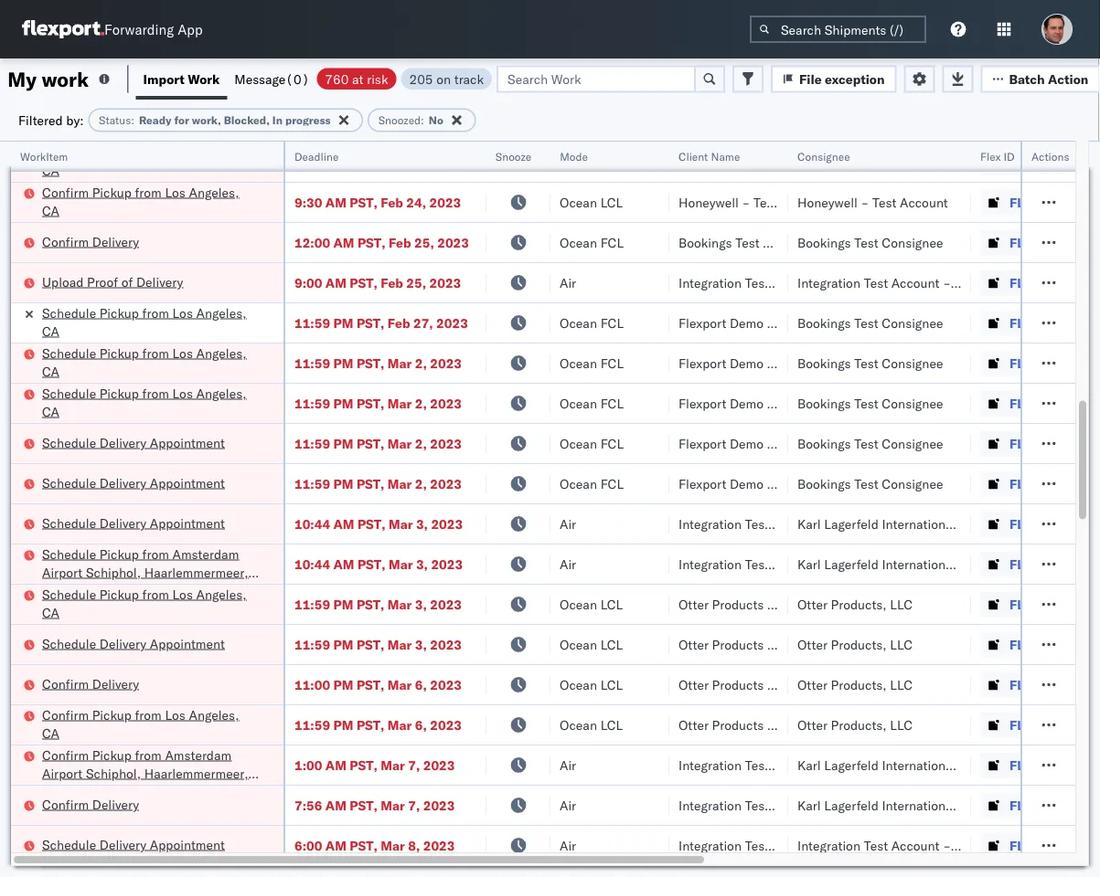 Task type: describe. For each thing, give the bounding box(es) containing it.
import
[[143, 71, 185, 87]]

4 flex- from the top
[[1010, 275, 1049, 291]]

11:59 pm pst, mar 3, 2023 for schedule pickup from los angeles, ca
[[294, 597, 462, 613]]

3 ocean lcl from the top
[[560, 637, 623, 653]]

2060357 for schedule delivery appointment
[[1049, 637, 1100, 653]]

3 pm from the top
[[333, 355, 353, 371]]

9:30 am pst, feb 24, 2023
[[294, 194, 461, 210]]

los for second schedule pickup from los angeles, ca link from the bottom of the page
[[172, 385, 193, 402]]

products, for schedule pickup from los angeles, ca
[[831, 597, 887, 613]]

id
[[1004, 150, 1015, 163]]

flex id
[[980, 150, 1015, 163]]

3 flex-1911466 from the top
[[1010, 436, 1100, 452]]

1:00 am pst, mar 7, 2023
[[294, 758, 455, 774]]

workitem button
[[11, 145, 265, 164]]

confirm delivery button for 7:56 am pst, mar 7, 2023
[[42, 796, 139, 816]]

1 b.v from the top
[[960, 516, 980, 532]]

2 11:59 from the top
[[294, 315, 330, 331]]

4 ocean fcl from the top
[[560, 355, 624, 371]]

confirm pickup from los angeles, ca button for 9:30 am pst, feb 24, 2023
[[42, 183, 260, 222]]

1 honeywell from the left
[[679, 194, 739, 210]]

24,
[[406, 194, 426, 210]]

25, for 9:00 am pst, feb 25, 2023
[[406, 275, 426, 291]]

Search Shipments (/) text field
[[750, 16, 926, 43]]

llc for schedule pickup from los angeles, ca
[[890, 597, 913, 613]]

flexport. image
[[22, 20, 104, 38]]

otter products, llc for confirm pickup from los angeles, ca
[[798, 717, 913, 733]]

blocked,
[[224, 113, 270, 127]]

flex
[[980, 150, 1001, 163]]

1 fcl from the top
[[601, 154, 624, 170]]

confirm delivery for 12:00
[[42, 234, 139, 250]]

7 pm from the top
[[333, 597, 353, 613]]

schedule for the schedule delivery appointment link associated with 6:00 am pst, mar 8, 2023
[[42, 837, 96, 853]]

schedule for second schedule pickup from los angeles, ca link from the bottom of the page
[[42, 385, 96, 402]]

5 ocean from the top
[[560, 355, 597, 371]]

message
[[234, 71, 286, 87]]

8 flex- from the top
[[1010, 436, 1049, 452]]

workitem
[[20, 150, 68, 163]]

deadline button
[[285, 145, 468, 164]]

for
[[174, 113, 189, 127]]

pickup for the confirm pickup from amsterdam airport schiphol, haarlemmermeer, netherlands link
[[92, 748, 132, 764]]

los for the confirm pickup from los angeles, ca link corresponding to 11:59 pm pst, mar 6, 2023
[[165, 707, 186, 723]]

2 10:44 from the top
[[294, 557, 330, 573]]

16 flex- from the top
[[1010, 758, 1049, 774]]

2 1911466 from the top
[[1049, 396, 1100, 412]]

flexport for the schedule delivery appointment link corresponding to 11:59 pm pst, mar 2, 2023
[[679, 436, 726, 452]]

1911408 for 11:59 pm pst, feb 23, 2023
[[1049, 154, 1100, 170]]

2 schedule delivery appointment from the top
[[42, 475, 225, 491]]

appointment for 11:59 pm pst, mar 3, 2023
[[150, 636, 225, 652]]

schiphol, for schedule
[[86, 565, 141, 581]]

resize handle column header for workitem
[[262, 142, 284, 878]]

1977428
[[1049, 194, 1100, 210]]

7 confirm from the top
[[42, 797, 89, 813]]

14 flex- from the top
[[1010, 677, 1049, 693]]

1 11:59 from the top
[[294, 154, 330, 170]]

status : ready for work, blocked, in progress
[[99, 113, 331, 127]]

work
[[188, 71, 220, 87]]

at
[[352, 71, 364, 87]]

8,
[[408, 838, 420, 854]]

batch
[[1009, 71, 1045, 87]]

work,
[[192, 113, 221, 127]]

5 lcl from the top
[[601, 717, 623, 733]]

feb for 12:00 am pst, feb 25, 2023
[[389, 235, 411, 251]]

3 otter products - test account from the top
[[679, 677, 854, 693]]

3 confirm from the top
[[42, 234, 89, 250]]

progress
[[285, 113, 331, 127]]

air for confirm pickup from amsterdam airport schiphol, haarlemmermeer, netherlands
[[560, 758, 576, 774]]

6 fcl from the top
[[601, 436, 624, 452]]

file exception
[[799, 71, 885, 87]]

1 demo from the top
[[730, 315, 764, 331]]

flex id button
[[971, 145, 1099, 164]]

pickup for second schedule pickup from los angeles, ca link from the top
[[99, 345, 139, 361]]

8 pm from the top
[[333, 637, 353, 653]]

760 at risk
[[325, 71, 388, 87]]

no
[[429, 113, 443, 127]]

3 ca from the top
[[42, 323, 59, 339]]

upload proof of delivery link
[[42, 273, 183, 291]]

client name
[[679, 150, 740, 163]]

of
[[121, 274, 133, 290]]

1 bleckmann from the top
[[1008, 516, 1073, 532]]

4 confirm from the top
[[42, 676, 89, 692]]

3 flex-2060357 from the top
[[1010, 677, 1100, 693]]

4 2097290 from the top
[[1049, 798, 1100, 814]]

otter products - test account for confirm pickup from los angeles, ca
[[679, 717, 854, 733]]

4 pm from the top
[[333, 396, 353, 412]]

11:59 pm pst, feb 27, 2023
[[294, 315, 468, 331]]

2 bleckmann from the top
[[1008, 557, 1073, 573]]

forwarding
[[104, 21, 174, 38]]

products for schedule pickup from los angeles, ca
[[712, 597, 764, 613]]

5 flex- from the top
[[1010, 315, 1049, 331]]

products, for confirm pickup from los angeles, ca
[[831, 717, 887, 733]]

1 2097290 from the top
[[1049, 516, 1100, 532]]

mar for second schedule pickup from los angeles, ca link from the top
[[388, 355, 412, 371]]

confirm pickup from los angeles, ca for 11:59 pm pst, mar 6, 2023
[[42, 707, 239, 742]]

schedule for 3rd the schedule delivery appointment link
[[42, 515, 96, 531]]

2 c/o from the top
[[983, 557, 1005, 573]]

1 flex- from the top
[[1010, 154, 1049, 170]]

4 ocean lcl from the top
[[560, 677, 623, 693]]

integration for flex-2166988
[[798, 838, 861, 854]]

mode button
[[551, 145, 651, 164]]

12:00
[[294, 235, 330, 251]]

pickup for fourth schedule pickup from los angeles, ca link
[[99, 587, 139, 603]]

snoozed
[[378, 113, 421, 127]]

7:56
[[294, 798, 322, 814]]

flex-2150210
[[1010, 275, 1100, 291]]

2 ocean fcl from the top
[[560, 235, 624, 251]]

batch action
[[1009, 71, 1089, 87]]

4 2, from the top
[[415, 476, 427, 492]]

los for the confirm pickup from los angeles, ca link associated with 9:30 am pst, feb 24, 2023
[[165, 184, 186, 200]]

track
[[454, 71, 484, 87]]

11:59 pm pst, mar 6, 2023
[[294, 717, 462, 733]]

7:56 am pst, mar 7, 2023
[[294, 798, 455, 814]]

8 11:59 from the top
[[294, 637, 330, 653]]

work
[[42, 66, 89, 91]]

10 ocean from the top
[[560, 637, 597, 653]]

otter products - test account for schedule delivery appointment
[[679, 637, 854, 653]]

1 ocean fcl from the top
[[560, 154, 624, 170]]

3 1911466 from the top
[[1049, 436, 1100, 452]]

otter products, llc for schedule pickup from los angeles, ca
[[798, 597, 913, 613]]

6 ocean fcl from the top
[[560, 436, 624, 452]]

4 1911466 from the top
[[1049, 476, 1100, 492]]

proof
[[87, 274, 118, 290]]

1 2, from the top
[[415, 355, 427, 371]]

feb for 9:30 am pst, feb 24, 2023
[[381, 194, 403, 210]]

confirm pickup from amsterdam airport schiphol, haarlemmermeer, netherlands
[[42, 748, 248, 800]]

import work button
[[136, 59, 227, 100]]

2 karl lagerfeld international b.v c/o bleckmann from the top
[[798, 557, 1073, 573]]

confirm pickup from los angeles, ca link for 11:59 pm pst, mar 6, 2023
[[42, 707, 260, 743]]

resize handle column header for consignee
[[949, 142, 971, 878]]

2 air from the top
[[560, 516, 576, 532]]

7 11:59 from the top
[[294, 597, 330, 613]]

confirm pickup from los angeles, ca for 9:30 am pst, feb 24, 2023
[[42, 184, 239, 219]]

confirm pickup from los angeles, ca button for 11:59 pm pst, mar 6, 2023
[[42, 707, 260, 745]]

in
[[272, 113, 283, 127]]

1 ocean from the top
[[560, 154, 597, 170]]

confirm pickup from los angeles, ca button for 11:59 pm pst, feb 23, 2023
[[42, 143, 260, 182]]

205
[[409, 71, 433, 87]]

6, for 11:00 pm pst, mar 6, 2023
[[415, 677, 427, 693]]

mode
[[560, 150, 588, 163]]

4 flex-2097290 from the top
[[1010, 798, 1100, 814]]

upload
[[42, 274, 84, 290]]

1 flex-1911466 from the top
[[1010, 355, 1100, 371]]

5 confirm from the top
[[42, 707, 89, 723]]

schedule delivery appointment for 11:59 pm pst, mar 2, 2023
[[42, 435, 225, 451]]

4 demo from the top
[[730, 436, 764, 452]]

1 flexport demo consignee from the top
[[679, 315, 828, 331]]

otter products - test account for schedule pickup from los angeles, ca
[[679, 597, 854, 613]]

2 ca from the top
[[42, 203, 59, 219]]

snoozed : no
[[378, 113, 443, 127]]

7, for 1:00 am pst, mar 7, 2023
[[408, 758, 420, 774]]

snooze
[[496, 150, 532, 163]]

deadline
[[294, 150, 339, 163]]

schedule for fourth schedule pickup from los angeles, ca link from the bottom
[[42, 305, 96, 321]]

1 flexport from the top
[[679, 315, 726, 331]]

9 pm from the top
[[333, 677, 353, 693]]

upload proof of delivery button
[[42, 273, 183, 293]]

2 integration test account - on ag from the left
[[798, 275, 994, 291]]

los for fourth schedule pickup from los angeles, ca link
[[172, 587, 193, 603]]

1 ocean lcl from the top
[[560, 194, 623, 210]]

consignee button
[[788, 145, 953, 164]]

amsterdam for confirm pickup from amsterdam airport schiphol, haarlemmermeer, netherlands
[[165, 748, 232, 764]]

pickup for 11:59 pm pst, feb 23, 2023's the confirm pickup from los angeles, ca link
[[92, 144, 132, 160]]

schedule pickup from amsterdam airport schiphol, haarlemmermeer, netherlands
[[42, 546, 248, 599]]

(0)
[[286, 71, 309, 87]]

air for schedule delivery appointment
[[560, 838, 576, 854]]

11 flex- from the top
[[1010, 557, 1049, 573]]

1 c/o from the top
[[983, 516, 1005, 532]]

mar for 11:59 pm pst, mar 3, 2023's the schedule delivery appointment link
[[388, 637, 412, 653]]

3, for schedule delivery appointment
[[415, 637, 427, 653]]

5 ocean fcl from the top
[[560, 396, 624, 412]]

schedule for 4th the schedule delivery appointment link from the bottom of the page
[[42, 475, 96, 491]]

integration for flex-2150210
[[798, 275, 861, 291]]

1919147
[[1049, 315, 1100, 331]]

flexport for second schedule pickup from los angeles, ca link from the top
[[679, 355, 726, 371]]

pickup for the confirm pickup from los angeles, ca link associated with 9:30 am pst, feb 24, 2023
[[92, 184, 132, 200]]

import work
[[143, 71, 220, 87]]

6:00 am pst, mar 8, 2023
[[294, 838, 455, 854]]

3 products, from the top
[[831, 677, 887, 693]]

forwarding app link
[[22, 20, 203, 38]]

23,
[[413, 154, 433, 170]]

from for the schedule pickup from amsterdam airport schiphol, haarlemmermeer, netherlands link
[[142, 546, 169, 562]]

status
[[99, 113, 131, 127]]

: for snoozed
[[421, 113, 424, 127]]

from for the confirm pickup from amsterdam airport schiphol, haarlemmermeer, netherlands link
[[135, 748, 162, 764]]

name
[[711, 150, 740, 163]]

los for fourth schedule pickup from los angeles, ca link from the bottom
[[172, 305, 193, 321]]

risk
[[367, 71, 388, 87]]

205 on track
[[409, 71, 484, 87]]

11:59 pm pst, mar 3, 2023 for schedule delivery appointment
[[294, 637, 462, 653]]

2 flex- from the top
[[1010, 194, 1049, 210]]

2 on from the left
[[954, 275, 973, 291]]

client
[[679, 150, 708, 163]]

batch action button
[[981, 65, 1100, 93]]

7 ocean from the top
[[560, 436, 597, 452]]

6 pm from the top
[[333, 476, 353, 492]]

10 pm from the top
[[333, 717, 353, 733]]

otter products, llc for schedule delivery appointment
[[798, 637, 913, 653]]

app
[[178, 21, 203, 38]]

27,
[[413, 315, 433, 331]]

confirm delivery for 11:00
[[42, 676, 139, 692]]

2 ag from the left
[[977, 275, 994, 291]]

1 pm from the top
[[333, 154, 353, 170]]

flexport demo consignee for second schedule pickup from los angeles, ca link from the bottom of the page
[[679, 396, 828, 412]]

760
[[325, 71, 349, 87]]

4 ca from the top
[[42, 364, 59, 380]]

action
[[1048, 71, 1089, 87]]

6 flex- from the top
[[1010, 355, 1049, 371]]

4 schedule pickup from los angeles, ca link from the top
[[42, 586, 260, 622]]

2 2, from the top
[[415, 396, 427, 412]]

airport for confirm
[[42, 766, 83, 782]]

mar for the schedule delivery appointment link corresponding to 11:59 pm pst, mar 2, 2023
[[388, 436, 412, 452]]

2060357 for schedule pickup from los angeles, ca
[[1049, 597, 1100, 613]]

2 confirm from the top
[[42, 184, 89, 200]]

11:00 pm pst, mar 6, 2023
[[294, 677, 462, 693]]

2166988
[[1049, 838, 1100, 854]]

schedule pickup from amsterdam airport schiphol, haarlemmermeer, netherlands button
[[42, 546, 260, 599]]

5 pm from the top
[[333, 436, 353, 452]]

on
[[436, 71, 451, 87]]

9:00
[[294, 275, 322, 291]]

los for second schedule pickup from los angeles, ca link from the top
[[172, 345, 193, 361]]

file
[[799, 71, 822, 87]]

mar for second schedule pickup from los angeles, ca link from the bottom of the page
[[388, 396, 412, 412]]

9:30
[[294, 194, 322, 210]]

2 fcl from the top
[[601, 235, 624, 251]]

3 ocean fcl from the top
[[560, 315, 624, 331]]

2 schedule delivery appointment button from the top
[[42, 474, 225, 494]]

4 c/o from the top
[[983, 798, 1005, 814]]

upload proof of delivery
[[42, 274, 183, 290]]



Task type: vqa. For each thing, say whether or not it's contained in the screenshot.
leftmost route
no



Task type: locate. For each thing, give the bounding box(es) containing it.
7, up 8,
[[408, 798, 420, 814]]

5 resize handle column header from the left
[[766, 142, 788, 878]]

2 vertical spatial schedule pickup from los angeles, ca button
[[42, 586, 260, 624]]

0 vertical spatial schiphol,
[[86, 565, 141, 581]]

2 vertical spatial confirm delivery link
[[42, 796, 139, 814]]

10:44
[[294, 516, 330, 532], [294, 557, 330, 573]]

confirm pickup from los angeles, ca down workitem button
[[42, 184, 239, 219]]

0 vertical spatial confirm delivery
[[42, 234, 139, 250]]

1 vertical spatial schiphol,
[[86, 766, 141, 782]]

2 vertical spatial confirm pickup from los angeles, ca link
[[42, 707, 260, 743]]

4 products, from the top
[[831, 717, 887, 733]]

air for upload proof of delivery
[[560, 275, 576, 291]]

1:00
[[294, 758, 322, 774]]

9:00 am pst, feb 25, 2023
[[294, 275, 461, 291]]

schedule pickup from los angeles, ca
[[42, 305, 247, 339], [42, 345, 247, 380], [42, 385, 247, 420], [42, 587, 247, 621]]

9 ocean from the top
[[560, 597, 597, 613]]

11:59 pm pst, mar 2, 2023 for second schedule pickup from los angeles, ca link from the bottom of the page
[[294, 396, 462, 412]]

4 international from the top
[[882, 798, 956, 814]]

airport inside confirm pickup from amsterdam airport schiphol, haarlemmermeer, netherlands
[[42, 766, 83, 782]]

honeywell - test account down name
[[679, 194, 829, 210]]

3 resize handle column header from the left
[[529, 142, 551, 878]]

0 horizontal spatial ag
[[858, 275, 875, 291]]

flex-2060357
[[1010, 597, 1100, 613], [1010, 637, 1100, 653], [1010, 677, 1100, 693], [1010, 717, 1100, 733]]

confirm delivery button for 12:00 am pst, feb 25, 2023
[[42, 233, 139, 253]]

6, up 11:59 pm pst, mar 6, 2023
[[415, 677, 427, 693]]

schedule for fourth schedule pickup from los angeles, ca link
[[42, 587, 96, 603]]

1 6, from the top
[[415, 677, 427, 693]]

1 vertical spatial confirm delivery button
[[42, 675, 139, 696]]

0 vertical spatial amsterdam
[[172, 546, 239, 562]]

5 demo from the top
[[730, 476, 764, 492]]

from inside schedule pickup from amsterdam airport schiphol, haarlemmermeer, netherlands
[[142, 546, 169, 562]]

8 ocean from the top
[[560, 476, 597, 492]]

schedule for the schedule pickup from amsterdam airport schiphol, haarlemmermeer, netherlands link
[[42, 546, 96, 562]]

schiphol, inside confirm pickup from amsterdam airport schiphol, haarlemmermeer, netherlands
[[86, 766, 141, 782]]

5 11:59 from the top
[[294, 436, 330, 452]]

mar for the schedule delivery appointment link associated with 6:00 am pst, mar 8, 2023
[[381, 838, 405, 854]]

1 vertical spatial schedule pickup from los angeles, ca button
[[42, 385, 260, 423]]

1 horizontal spatial honeywell
[[798, 194, 858, 210]]

schedule delivery appointment button for 11:59 pm pst, mar 2, 2023
[[42, 434, 225, 454]]

11 ocean from the top
[[560, 677, 597, 693]]

filtered
[[18, 112, 63, 128]]

1 ca from the top
[[42, 162, 59, 178]]

1 vertical spatial 7,
[[408, 798, 420, 814]]

ready
[[139, 113, 171, 127]]

confirm pickup from los angeles, ca link
[[42, 143, 260, 180], [42, 183, 260, 220], [42, 707, 260, 743]]

7 ocean fcl from the top
[[560, 476, 624, 492]]

flex-2166988 button
[[980, 834, 1100, 859], [980, 834, 1100, 859]]

confirm pickup from los angeles, ca link down ready
[[42, 143, 260, 180]]

2 otter products, llc from the top
[[798, 637, 913, 653]]

1 vertical spatial confirm delivery
[[42, 676, 139, 692]]

confirm pickup from los angeles, ca button down ready
[[42, 143, 260, 182]]

client name button
[[669, 145, 770, 164]]

1 vertical spatial 25,
[[406, 275, 426, 291]]

2 schiphol, from the top
[[86, 766, 141, 782]]

confirm delivery link for 12:00 am pst, feb 25, 2023
[[42, 233, 139, 251]]

pickup for fourth schedule pickup from los angeles, ca link from the bottom
[[99, 305, 139, 321]]

0 horizontal spatial :
[[131, 113, 134, 127]]

0 vertical spatial flex-1911408
[[1010, 154, 1100, 170]]

0 vertical spatial 7,
[[408, 758, 420, 774]]

2 appointment from the top
[[150, 475, 225, 491]]

honeywell
[[679, 194, 739, 210], [798, 194, 858, 210]]

schedule
[[42, 305, 96, 321], [42, 345, 96, 361], [42, 385, 96, 402], [42, 435, 96, 451], [42, 475, 96, 491], [42, 515, 96, 531], [42, 546, 96, 562], [42, 587, 96, 603], [42, 636, 96, 652], [42, 837, 96, 853]]

flex-1911466 button
[[980, 351, 1100, 376], [980, 351, 1100, 376], [980, 391, 1100, 417], [980, 391, 1100, 417], [980, 431, 1100, 457], [980, 431, 1100, 457], [980, 471, 1100, 497], [980, 471, 1100, 497]]

0 vertical spatial 25,
[[414, 235, 434, 251]]

flex-1911408 for 12:00 am pst, feb 25, 2023
[[1010, 235, 1100, 251]]

confirm pickup from amsterdam airport schiphol, haarlemmermeer, netherlands button
[[42, 747, 260, 800]]

schedule pickup from los angeles, ca for second schedule pickup from los angeles, ca link from the bottom of the page
[[42, 385, 247, 420]]

message (0)
[[234, 71, 309, 87]]

llc for schedule delivery appointment
[[890, 637, 913, 653]]

flex-1911408 up flex-2150210
[[1010, 235, 1100, 251]]

confirm pickup from los angeles, ca button down workitem button
[[42, 183, 260, 222]]

1 llc from the top
[[890, 597, 913, 613]]

2 vertical spatial confirm delivery
[[42, 797, 139, 813]]

resize handle column header for mode
[[648, 142, 669, 878]]

1 honeywell - test account from the left
[[679, 194, 829, 210]]

3 schedule from the top
[[42, 385, 96, 402]]

los
[[165, 144, 186, 160], [165, 184, 186, 200], [172, 305, 193, 321], [172, 345, 193, 361], [172, 385, 193, 402], [172, 587, 193, 603], [165, 707, 186, 723]]

ocean
[[560, 154, 597, 170], [560, 194, 597, 210], [560, 235, 597, 251], [560, 315, 597, 331], [560, 355, 597, 371], [560, 396, 597, 412], [560, 436, 597, 452], [560, 476, 597, 492], [560, 597, 597, 613], [560, 637, 597, 653], [560, 677, 597, 693], [560, 717, 597, 733]]

2 international from the top
[[882, 557, 956, 573]]

3 2, from the top
[[415, 436, 427, 452]]

pickup
[[92, 144, 132, 160], [92, 184, 132, 200], [99, 305, 139, 321], [99, 345, 139, 361], [99, 385, 139, 402], [99, 546, 139, 562], [99, 587, 139, 603], [92, 707, 132, 723], [92, 748, 132, 764]]

flexport
[[679, 315, 726, 331], [679, 355, 726, 371], [679, 396, 726, 412], [679, 436, 726, 452], [679, 476, 726, 492]]

1 schedule delivery appointment button from the top
[[42, 434, 225, 454]]

delivery inside button
[[136, 274, 183, 290]]

1 vertical spatial haarlemmermeer,
[[144, 766, 248, 782]]

0 vertical spatial confirm delivery button
[[42, 233, 139, 253]]

0 vertical spatial schedule pickup from los angeles, ca button
[[42, 344, 260, 383]]

schedule delivery appointment link
[[42, 434, 225, 452], [42, 474, 225, 493], [42, 514, 225, 533], [42, 635, 225, 653], [42, 836, 225, 855]]

amsterdam inside confirm pickup from amsterdam airport schiphol, haarlemmermeer, netherlands
[[165, 748, 232, 764]]

schedule pickup from los angeles, ca for second schedule pickup from los angeles, ca link from the top
[[42, 345, 247, 380]]

0 vertical spatial 1911408
[[1049, 154, 1100, 170]]

3 bleckmann from the top
[[1008, 758, 1073, 774]]

3 2060357 from the top
[[1049, 677, 1100, 693]]

25, up 27,
[[406, 275, 426, 291]]

exception
[[825, 71, 885, 87]]

flex-1911408 for 11:59 pm pst, feb 23, 2023
[[1010, 154, 1100, 170]]

0 vertical spatial confirm pickup from los angeles, ca button
[[42, 143, 260, 182]]

integration test account - on ag
[[679, 275, 875, 291], [798, 275, 994, 291]]

c/o
[[983, 516, 1005, 532], [983, 557, 1005, 573], [983, 758, 1005, 774], [983, 798, 1005, 814]]

confirm pickup from los angeles, ca link down workitem button
[[42, 183, 260, 220]]

netherlands inside schedule pickup from amsterdam airport schiphol, haarlemmermeer, netherlands
[[42, 583, 114, 599]]

air
[[560, 275, 576, 291], [560, 516, 576, 532], [560, 557, 576, 573], [560, 758, 576, 774], [560, 798, 576, 814], [560, 838, 576, 854]]

my work
[[8, 66, 89, 91]]

3 lcl from the top
[[601, 637, 623, 653]]

schedule delivery appointment link for 11:59 pm pst, mar 3, 2023
[[42, 635, 225, 653]]

flexport demo consignee for second schedule pickup from los angeles, ca link from the top
[[679, 355, 828, 371]]

flex-2060357 for confirm pickup from los angeles, ca
[[1010, 717, 1100, 733]]

10 schedule from the top
[[42, 837, 96, 853]]

3 confirm pickup from los angeles, ca from the top
[[42, 707, 239, 742]]

25, down the 24,
[[414, 235, 434, 251]]

6,
[[415, 677, 427, 693], [415, 717, 427, 733]]

2 flexport from the top
[[679, 355, 726, 371]]

feb left the 24,
[[381, 194, 403, 210]]

pickup inside schedule pickup from amsterdam airport schiphol, haarlemmermeer, netherlands
[[99, 546, 139, 562]]

2 products from the top
[[712, 637, 764, 653]]

netherlands for schedule
[[42, 583, 114, 599]]

netherlands inside confirm pickup from amsterdam airport schiphol, haarlemmermeer, netherlands
[[42, 784, 114, 800]]

forwarding app
[[104, 21, 203, 38]]

2060357 for confirm pickup from los angeles, ca
[[1049, 717, 1100, 733]]

7, down 11:59 pm pst, mar 6, 2023
[[408, 758, 420, 774]]

4 otter products - test account from the top
[[679, 717, 854, 733]]

flex-1977428 button
[[980, 190, 1100, 215], [980, 190, 1100, 215]]

5 appointment from the top
[[150, 837, 225, 853]]

1 horizontal spatial ag
[[977, 275, 994, 291]]

international
[[882, 516, 956, 532], [882, 557, 956, 573], [882, 758, 956, 774], [882, 798, 956, 814]]

feb for 11:59 pm pst, feb 23, 2023
[[388, 154, 410, 170]]

mar for fourth schedule pickup from los angeles, ca link
[[388, 597, 412, 613]]

integration test account - karl lagerfeld
[[798, 838, 1036, 854]]

flex-2060357 button
[[980, 592, 1100, 618], [980, 592, 1100, 618], [980, 632, 1100, 658], [980, 632, 1100, 658], [980, 673, 1100, 698], [980, 673, 1100, 698], [980, 713, 1100, 739], [980, 713, 1100, 739]]

resize handle column header for deadline
[[465, 142, 487, 878]]

12:00 am pst, feb 25, 2023
[[294, 235, 469, 251]]

3,
[[416, 516, 428, 532], [416, 557, 428, 573], [415, 597, 427, 613], [415, 637, 427, 653]]

6 11:59 from the top
[[294, 476, 330, 492]]

2 vertical spatial confirm pickup from los angeles, ca
[[42, 707, 239, 742]]

3 llc from the top
[[890, 677, 913, 693]]

2 6, from the top
[[415, 717, 427, 733]]

2 flex-1911466 from the top
[[1010, 396, 1100, 412]]

3 demo from the top
[[730, 396, 764, 412]]

1 vertical spatial confirm pickup from los angeles, ca
[[42, 184, 239, 219]]

products,
[[831, 597, 887, 613], [831, 637, 887, 653], [831, 677, 887, 693], [831, 717, 887, 733]]

flex-2060357 for schedule delivery appointment
[[1010, 637, 1100, 653]]

11:59 pm pst, feb 23, 2023
[[294, 154, 468, 170]]

1 horizontal spatial :
[[421, 113, 424, 127]]

2 flex-2097290 from the top
[[1010, 557, 1100, 573]]

bookings test consignee
[[679, 154, 824, 170], [798, 154, 943, 170], [679, 235, 824, 251], [798, 235, 943, 251], [798, 315, 943, 331], [798, 355, 943, 371], [798, 396, 943, 412], [798, 436, 943, 452], [798, 476, 943, 492]]

pickup inside confirm pickup from amsterdam airport schiphol, haarlemmermeer, netherlands
[[92, 748, 132, 764]]

from for second schedule pickup from los angeles, ca link from the bottom of the page
[[142, 385, 169, 402]]

4 schedule delivery appointment link from the top
[[42, 635, 225, 653]]

3 appointment from the top
[[150, 515, 225, 531]]

2 vertical spatial confirm pickup from los angeles, ca button
[[42, 707, 260, 745]]

7 fcl from the top
[[601, 476, 624, 492]]

25, for 12:00 am pst, feb 25, 2023
[[414, 235, 434, 251]]

1 vertical spatial 10:44 am pst, mar 3, 2023
[[294, 557, 463, 573]]

2060357
[[1049, 597, 1100, 613], [1049, 637, 1100, 653], [1049, 677, 1100, 693], [1049, 717, 1100, 733]]

schedule pickup from los angeles, ca for fourth schedule pickup from los angeles, ca link from the bottom
[[42, 305, 247, 339]]

honeywell down client name
[[679, 194, 739, 210]]

feb down the 24,
[[389, 235, 411, 251]]

pst,
[[357, 154, 384, 170], [350, 194, 378, 210], [358, 235, 386, 251], [350, 275, 378, 291], [357, 315, 384, 331], [357, 355, 384, 371], [357, 396, 384, 412], [357, 436, 384, 452], [357, 476, 384, 492], [358, 516, 386, 532], [358, 557, 386, 573], [357, 597, 384, 613], [357, 637, 384, 653], [357, 677, 384, 693], [357, 717, 384, 733], [350, 758, 378, 774], [350, 798, 378, 814], [350, 838, 378, 854]]

karl lagerfeld international b.v c/o bleckmann
[[798, 516, 1073, 532], [798, 557, 1073, 573], [798, 758, 1073, 774], [798, 798, 1073, 814]]

3 products from the top
[[712, 677, 764, 693]]

1 horizontal spatial on
[[954, 275, 973, 291]]

1 vertical spatial confirm pickup from los angeles, ca button
[[42, 183, 260, 222]]

airport for schedule
[[42, 565, 83, 581]]

flex-1911408
[[1010, 154, 1100, 170], [1010, 235, 1100, 251]]

flex-1919147
[[1010, 315, 1100, 331]]

actions
[[1032, 150, 1069, 163]]

3 schedule delivery appointment link from the top
[[42, 514, 225, 533]]

9 11:59 from the top
[[294, 717, 330, 733]]

consignee inside consignee button
[[798, 150, 850, 163]]

am
[[325, 194, 346, 210], [333, 235, 354, 251], [325, 275, 346, 291], [333, 516, 354, 532], [333, 557, 354, 573], [325, 758, 346, 774], [325, 798, 346, 814], [325, 838, 346, 854]]

products for confirm pickup from los angeles, ca
[[712, 717, 764, 733]]

karl
[[798, 516, 821, 532], [798, 557, 821, 573], [798, 758, 821, 774], [798, 798, 821, 814], [954, 838, 978, 854]]

1 10:44 am pst, mar 3, 2023 from the top
[[294, 516, 463, 532]]

2 honeywell from the left
[[798, 194, 858, 210]]

confirm pickup from los angeles, ca down ready
[[42, 144, 239, 178]]

1 confirm from the top
[[42, 144, 89, 160]]

confirm pickup from los angeles, ca button
[[42, 143, 260, 182], [42, 183, 260, 222], [42, 707, 260, 745]]

products for schedule delivery appointment
[[712, 637, 764, 653]]

on
[[835, 275, 854, 291], [954, 275, 973, 291]]

from for fourth schedule pickup from los angeles, ca link from the bottom
[[142, 305, 169, 321]]

1 schedule pickup from los angeles, ca link from the top
[[42, 304, 260, 341]]

mar for the schedule pickup from amsterdam airport schiphol, haarlemmermeer, netherlands link
[[389, 557, 413, 573]]

schedule delivery appointment link for 6:00 am pst, mar 8, 2023
[[42, 836, 225, 855]]

pickup for second schedule pickup from los angeles, ca link from the bottom of the page
[[99, 385, 139, 402]]

los for 11:59 pm pst, feb 23, 2023's the confirm pickup from los angeles, ca link
[[165, 144, 186, 160]]

2 ocean lcl from the top
[[560, 597, 623, 613]]

schedule inside schedule pickup from amsterdam airport schiphol, haarlemmermeer, netherlands
[[42, 546, 96, 562]]

confirm pickup from los angeles, ca link up confirm pickup from amsterdam airport schiphol, haarlemmermeer, netherlands "button"
[[42, 707, 260, 743]]

0 vertical spatial 6,
[[415, 677, 427, 693]]

3 confirm pickup from los angeles, ca button from the top
[[42, 707, 260, 745]]

6 ca from the top
[[42, 605, 59, 621]]

8 schedule from the top
[[42, 587, 96, 603]]

1 vertical spatial 6,
[[415, 717, 427, 733]]

1 10:44 from the top
[[294, 516, 330, 532]]

0 vertical spatial confirm pickup from los angeles, ca
[[42, 144, 239, 178]]

amsterdam inside schedule pickup from amsterdam airport schiphol, haarlemmermeer, netherlands
[[172, 546, 239, 562]]

confirm delivery for 7:56
[[42, 797, 139, 813]]

feb
[[388, 154, 410, 170], [381, 194, 403, 210], [389, 235, 411, 251], [381, 275, 403, 291], [388, 315, 410, 331]]

2 b.v from the top
[[960, 557, 980, 573]]

demo
[[730, 315, 764, 331], [730, 355, 764, 371], [730, 396, 764, 412], [730, 436, 764, 452], [730, 476, 764, 492]]

confirm pickup from los angeles, ca link for 9:30 am pst, feb 24, 2023
[[42, 183, 260, 220]]

confirm inside confirm pickup from amsterdam airport schiphol, haarlemmermeer, netherlands
[[42, 748, 89, 764]]

1 11:59 pm pst, mar 3, 2023 from the top
[[294, 597, 462, 613]]

4 schedule pickup from los angeles, ca from the top
[[42, 587, 247, 621]]

2 confirm pickup from los angeles, ca link from the top
[[42, 183, 260, 220]]

schedule for the schedule delivery appointment link corresponding to 11:59 pm pst, mar 2, 2023
[[42, 435, 96, 451]]

flex-1911408 up flex-1977428
[[1010, 154, 1100, 170]]

appointment for 11:59 pm pst, mar 2, 2023
[[150, 435, 225, 451]]

pm
[[333, 154, 353, 170], [333, 315, 353, 331], [333, 355, 353, 371], [333, 396, 353, 412], [333, 436, 353, 452], [333, 476, 353, 492], [333, 597, 353, 613], [333, 637, 353, 653], [333, 677, 353, 693], [333, 717, 353, 733]]

6:00
[[294, 838, 322, 854]]

haarlemmermeer, inside schedule pickup from amsterdam airport schiphol, haarlemmermeer, netherlands
[[144, 565, 248, 581]]

0 horizontal spatial on
[[835, 275, 854, 291]]

my
[[8, 66, 37, 91]]

ag
[[858, 275, 875, 291], [977, 275, 994, 291]]

11:59 pm pst, mar 2, 2023 for second schedule pickup from los angeles, ca link from the top
[[294, 355, 462, 371]]

2 vertical spatial confirm delivery button
[[42, 796, 139, 816]]

confirm delivery button for 11:00 pm pst, mar 6, 2023
[[42, 675, 139, 696]]

: left ready
[[131, 113, 134, 127]]

0 vertical spatial confirm pickup from los angeles, ca link
[[42, 143, 260, 180]]

from for fourth schedule pickup from los angeles, ca link
[[142, 587, 169, 603]]

0 vertical spatial confirm delivery link
[[42, 233, 139, 251]]

2 11:59 pm pst, mar 3, 2023 from the top
[[294, 637, 462, 653]]

1 otter products - test account from the top
[[679, 597, 854, 613]]

netherlands for confirm
[[42, 784, 114, 800]]

filtered by:
[[18, 112, 84, 128]]

2 2097290 from the top
[[1049, 557, 1100, 573]]

flex-1911408 button
[[980, 150, 1100, 175], [980, 150, 1100, 175], [980, 230, 1100, 256], [980, 230, 1100, 256]]

0 vertical spatial 10:44
[[294, 516, 330, 532]]

4 11:59 pm pst, mar 2, 2023 from the top
[[294, 476, 462, 492]]

honeywell down consignee button on the top of page
[[798, 194, 858, 210]]

confirm pickup from los angeles, ca up confirm pickup from amsterdam airport schiphol, haarlemmermeer, netherlands
[[42, 707, 239, 742]]

1 vertical spatial airport
[[42, 766, 83, 782]]

feb left 27,
[[388, 315, 410, 331]]

3 schedule delivery appointment from the top
[[42, 515, 225, 531]]

11:59
[[294, 154, 330, 170], [294, 315, 330, 331], [294, 355, 330, 371], [294, 396, 330, 412], [294, 436, 330, 452], [294, 476, 330, 492], [294, 597, 330, 613], [294, 637, 330, 653], [294, 717, 330, 733]]

schiphol, inside schedule pickup from amsterdam airport schiphol, haarlemmermeer, netherlands
[[86, 565, 141, 581]]

1 ag from the left
[[858, 275, 875, 291]]

1 vertical spatial confirm pickup from los angeles, ca link
[[42, 183, 260, 220]]

feb left 23,
[[388, 154, 410, 170]]

pickup for the schedule pickup from amsterdam airport schiphol, haarlemmermeer, netherlands link
[[99, 546, 139, 562]]

2 airport from the top
[[42, 766, 83, 782]]

by:
[[66, 112, 84, 128]]

1 international from the top
[[882, 516, 956, 532]]

0 vertical spatial netherlands
[[42, 583, 114, 599]]

11:59 pm pst, mar 2, 2023 for the schedule delivery appointment link corresponding to 11:59 pm pst, mar 2, 2023
[[294, 436, 462, 452]]

3 karl lagerfeld international b.v c/o bleckmann from the top
[[798, 758, 1073, 774]]

schedule delivery appointment link for 11:59 pm pst, mar 2, 2023
[[42, 434, 225, 452]]

2 confirm pickup from los angeles, ca button from the top
[[42, 183, 260, 222]]

confirm pickup from los angeles, ca button up confirm pickup from amsterdam airport schiphol, haarlemmermeer, netherlands "button"
[[42, 707, 260, 745]]

-
[[742, 194, 750, 210], [861, 194, 869, 210], [824, 275, 832, 291], [943, 275, 951, 291], [767, 597, 775, 613], [767, 637, 775, 653], [767, 677, 775, 693], [767, 717, 775, 733], [943, 838, 951, 854]]

4 11:59 from the top
[[294, 396, 330, 412]]

1 vertical spatial 1911408
[[1049, 235, 1100, 251]]

1 vertical spatial amsterdam
[[165, 748, 232, 764]]

confirm
[[42, 144, 89, 160], [42, 184, 89, 200], [42, 234, 89, 250], [42, 676, 89, 692], [42, 707, 89, 723], [42, 748, 89, 764], [42, 797, 89, 813]]

Search Work text field
[[497, 65, 696, 93]]

4 ocean from the top
[[560, 315, 597, 331]]

3 international from the top
[[882, 758, 956, 774]]

schedule for second schedule pickup from los angeles, ca link from the top
[[42, 345, 96, 361]]

confirm pickup from los angeles, ca
[[42, 144, 239, 178], [42, 184, 239, 219], [42, 707, 239, 742]]

0 vertical spatial airport
[[42, 565, 83, 581]]

flex-2097290
[[1010, 516, 1100, 532], [1010, 557, 1100, 573], [1010, 758, 1100, 774], [1010, 798, 1100, 814]]

6, down 11:00 pm pst, mar 6, 2023
[[415, 717, 427, 733]]

3 flex-2097290 from the top
[[1010, 758, 1100, 774]]

2 confirm pickup from los angeles, ca from the top
[[42, 184, 239, 219]]

confirm pickup from amsterdam airport schiphol, haarlemmermeer, netherlands link
[[42, 747, 260, 800]]

1911408 up 1977428
[[1049, 154, 1100, 170]]

1 vertical spatial confirm delivery link
[[42, 675, 139, 694]]

0 horizontal spatial honeywell
[[679, 194, 739, 210]]

confirm delivery link for 11:00 pm pst, mar 6, 2023
[[42, 675, 139, 694]]

from for second schedule pickup from los angeles, ca link from the top
[[142, 345, 169, 361]]

products, for schedule delivery appointment
[[831, 637, 887, 653]]

airport inside schedule pickup from amsterdam airport schiphol, haarlemmermeer, netherlands
[[42, 565, 83, 581]]

2 llc from the top
[[890, 637, 913, 653]]

1 vertical spatial 11:59 pm pst, mar 3, 2023
[[294, 637, 462, 653]]

schedule delivery appointment for 6:00 am pst, mar 8, 2023
[[42, 837, 225, 853]]

from inside confirm pickup from amsterdam airport schiphol, haarlemmermeer, netherlands
[[135, 748, 162, 764]]

resize handle column header for client name
[[766, 142, 788, 878]]

mar for the confirm pickup from amsterdam airport schiphol, haarlemmermeer, netherlands link
[[381, 758, 405, 774]]

0 vertical spatial 11:59 pm pst, mar 3, 2023
[[294, 597, 462, 613]]

6 confirm from the top
[[42, 748, 89, 764]]

7 ca from the top
[[42, 726, 59, 742]]

flex-1977428
[[1010, 194, 1100, 210]]

2 schedule pickup from los angeles, ca button from the top
[[42, 385, 260, 423]]

1 vertical spatial 10:44
[[294, 557, 330, 573]]

0 vertical spatial 10:44 am pst, mar 3, 2023
[[294, 516, 463, 532]]

pickup for the confirm pickup from los angeles, ca link corresponding to 11:59 pm pst, mar 6, 2023
[[92, 707, 132, 723]]

honeywell - test account down consignee button on the top of page
[[798, 194, 948, 210]]

4 schedule from the top
[[42, 435, 96, 451]]

2 : from the left
[[421, 113, 424, 127]]

feb for 11:59 pm pst, feb 27, 2023
[[388, 315, 410, 331]]

2,
[[415, 355, 427, 371], [415, 396, 427, 412], [415, 436, 427, 452], [415, 476, 427, 492]]

1911408 for 12:00 am pst, feb 25, 2023
[[1049, 235, 1100, 251]]

: left the no on the left top of page
[[421, 113, 424, 127]]

2150210
[[1049, 275, 1100, 291]]

airport
[[42, 565, 83, 581], [42, 766, 83, 782]]

4 bleckmann from the top
[[1008, 798, 1073, 814]]

schedule pickup from amsterdam airport schiphol, haarlemmermeer, netherlands link
[[42, 546, 260, 599]]

3, for schedule pickup from los angeles, ca
[[415, 597, 427, 613]]

0 vertical spatial haarlemmermeer,
[[144, 565, 248, 581]]

11:59 pm pst, mar 3, 2023
[[294, 597, 462, 613], [294, 637, 462, 653]]

feb for 9:00 am pst, feb 25, 2023
[[381, 275, 403, 291]]

delivery
[[92, 234, 139, 250], [136, 274, 183, 290], [99, 435, 146, 451], [99, 475, 146, 491], [99, 515, 146, 531], [99, 636, 146, 652], [92, 676, 139, 692], [92, 797, 139, 813], [99, 837, 146, 853]]

3 schedule pickup from los angeles, ca link from the top
[[42, 385, 260, 421]]

consignee
[[798, 150, 850, 163], [763, 154, 824, 170], [882, 154, 943, 170], [763, 235, 824, 251], [882, 235, 943, 251], [767, 315, 828, 331], [882, 315, 943, 331], [767, 355, 828, 371], [882, 355, 943, 371], [767, 396, 828, 412], [882, 396, 943, 412], [767, 436, 828, 452], [882, 436, 943, 452], [767, 476, 828, 492], [882, 476, 943, 492]]

file exception button
[[771, 65, 897, 93], [771, 65, 897, 93]]

flex-2097290 button
[[980, 512, 1100, 537], [980, 512, 1100, 537], [980, 552, 1100, 578], [980, 552, 1100, 578], [980, 753, 1100, 779], [980, 753, 1100, 779], [980, 793, 1100, 819], [980, 793, 1100, 819]]

feb down 12:00 am pst, feb 25, 2023
[[381, 275, 403, 291]]

schedule delivery appointment button for 11:59 pm pst, mar 3, 2023
[[42, 635, 225, 655]]

1911408 down 1977428
[[1049, 235, 1100, 251]]

6 schedule from the top
[[42, 515, 96, 531]]

1 vertical spatial netherlands
[[42, 784, 114, 800]]

6, for 11:59 pm pst, mar 6, 2023
[[415, 717, 427, 733]]

11:59 pm pst, mar 2, 2023
[[294, 355, 462, 371], [294, 396, 462, 412], [294, 436, 462, 452], [294, 476, 462, 492]]

b.v
[[960, 516, 980, 532], [960, 557, 980, 573], [960, 758, 980, 774], [960, 798, 980, 814]]

: for status
[[131, 113, 134, 127]]

3, for schedule pickup from amsterdam airport schiphol, haarlemmermeer, netherlands
[[416, 557, 428, 573]]

2 confirm delivery link from the top
[[42, 675, 139, 694]]

7, for 7:56 am pst, mar 7, 2023
[[408, 798, 420, 814]]

air for schedule pickup from amsterdam airport schiphol, haarlemmermeer, netherlands
[[560, 557, 576, 573]]

haarlemmermeer, inside confirm pickup from amsterdam airport schiphol, haarlemmermeer, netherlands
[[144, 766, 248, 782]]

1 schedule from the top
[[42, 305, 96, 321]]

25,
[[414, 235, 434, 251], [406, 275, 426, 291]]

amsterdam for schedule pickup from amsterdam airport schiphol, haarlemmermeer, netherlands
[[172, 546, 239, 562]]

schedule delivery appointment for 11:59 pm pst, mar 3, 2023
[[42, 636, 225, 652]]

1 flex-1911408 from the top
[[1010, 154, 1100, 170]]

honeywell - test account
[[679, 194, 829, 210], [798, 194, 948, 210]]

schedule delivery appointment button for 6:00 am pst, mar 8, 2023
[[42, 836, 225, 857]]

1 vertical spatial flex-1911408
[[1010, 235, 1100, 251]]

5 ocean lcl from the top
[[560, 717, 623, 733]]

1 flex-2097290 from the top
[[1010, 516, 1100, 532]]

resize handle column header
[[262, 142, 284, 878], [465, 142, 487, 878], [529, 142, 551, 878], [648, 142, 669, 878], [766, 142, 788, 878], [949, 142, 971, 878], [1054, 142, 1076, 878]]

11:00
[[294, 677, 330, 693]]



